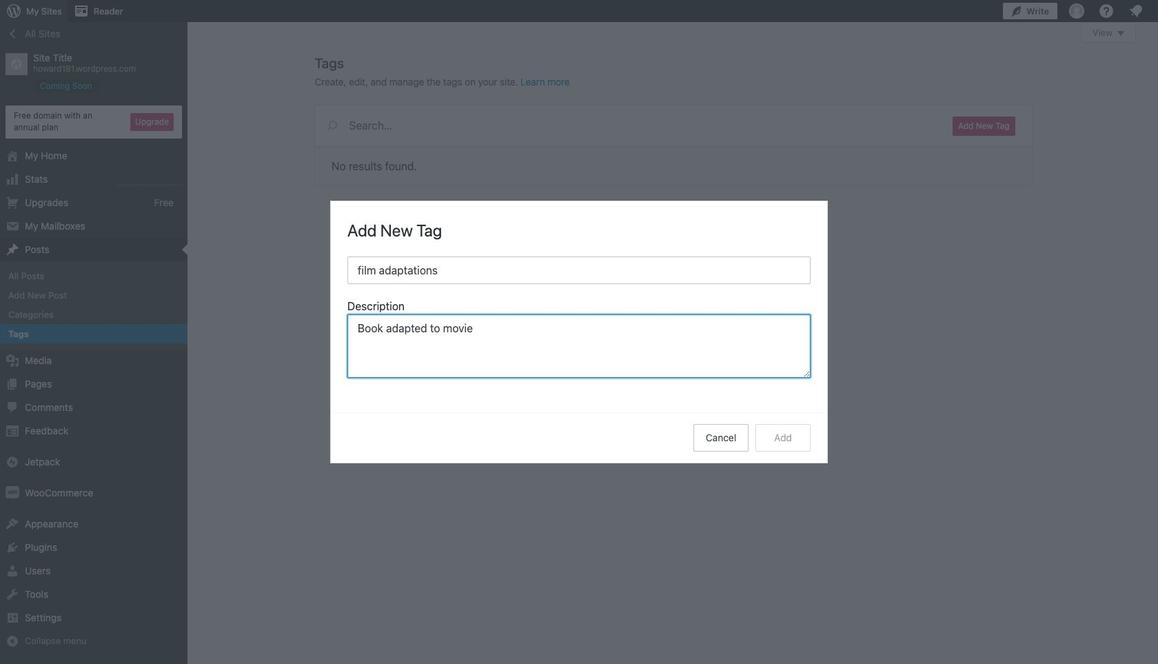 Task type: locate. For each thing, give the bounding box(es) containing it.
help image
[[1099, 3, 1115, 19]]

dialog
[[331, 201, 828, 463]]

group
[[348, 298, 811, 382]]

update your profile, personal settings, and more image
[[1069, 3, 1086, 19]]

None search field
[[315, 106, 937, 146]]

manage your notifications image
[[1128, 3, 1145, 19]]

None text field
[[348, 315, 811, 378]]

New Tag Name text field
[[348, 257, 811, 284]]

main content
[[315, 22, 1137, 186]]



Task type: describe. For each thing, give the bounding box(es) containing it.
img image
[[6, 487, 19, 500]]

closed image
[[1118, 31, 1125, 36]]

highest hourly views 0 image
[[117, 176, 182, 185]]



Task type: vqa. For each thing, say whether or not it's contained in the screenshot.
2nd img from the top of the page
no



